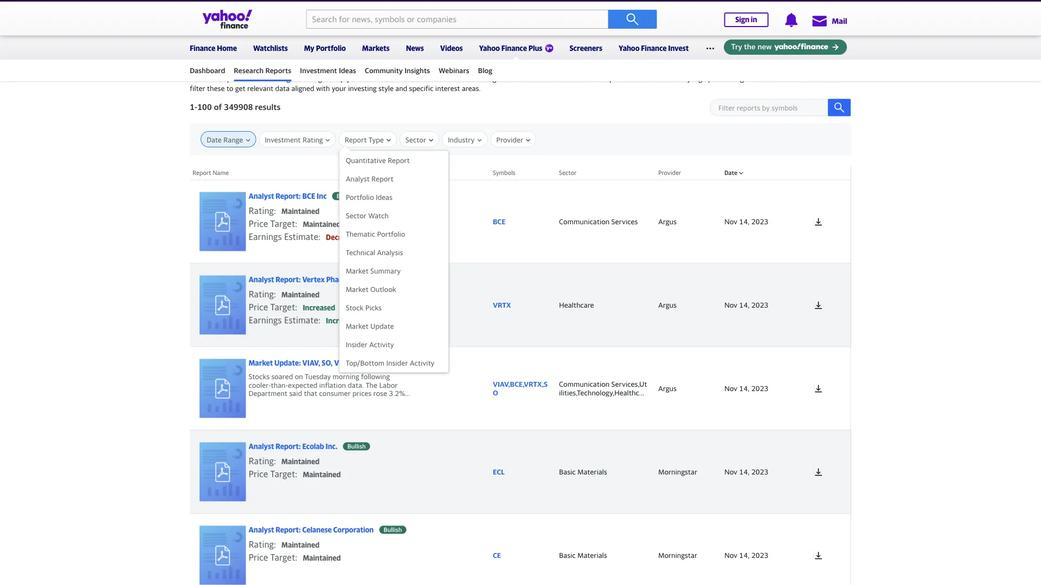 Task type: describe. For each thing, give the bounding box(es) containing it.
date for date range
[[207, 136, 222, 144]]

basic materials for ecl
[[559, 468, 607, 477]]

rating for analyst report: bce inc
[[249, 206, 274, 216]]

0 horizontal spatial inc.
[[326, 443, 338, 451]]

screeners link
[[570, 37, 603, 58]]

analyst for analyst report: bce inc
[[249, 192, 274, 201]]

research reports from morningstar & argus help you make better investment decisions. leverage these to understand future stock performance and identify high performing investment ideas. you can also filter these to get relevant data aligned with your investing style and specific interest areas.
[[190, 75, 843, 93]]

target: for ecolab
[[270, 469, 298, 480]]

interest
[[436, 84, 460, 93]]

maintained down celanese
[[303, 555, 341, 563]]

maintained down analyst report: bce inc
[[282, 207, 320, 216]]

ideas for portfolio ideas
[[376, 193, 393, 202]]

earnings inside analyst report: vertex pharmaceuticals, inc. rating : maintained price target: increased earnings estimate: increased
[[249, 315, 282, 326]]

report for analyst report
[[372, 175, 394, 183]]

sign in link
[[724, 12, 769, 27]]

1 horizontal spatial and
[[653, 75, 665, 83]]

vrtx,
[[334, 359, 355, 368]]

ecolab
[[302, 443, 324, 451]]

quantitative
[[346, 156, 386, 165]]

analyst for analyst report
[[346, 175, 370, 183]]

analyst report: celanese corporation
[[249, 526, 374, 535]]

morningstar inside research reports from morningstar & argus help you make better investment decisions. leverage these to understand future stock performance and identify high performing investment ideas. you can also filter these to get relevant data aligned with your investing style and specific interest areas.
[[264, 75, 303, 83]]

Filter reports by symbols text field
[[710, 99, 846, 116]]

viav,bce,vrtx,s o
[[493, 380, 548, 397]]

top/bottom
[[346, 359, 385, 368]]

news link
[[406, 37, 424, 58]]

navigation containing finance home
[[0, 34, 1042, 81]]

communication services,ut ilities,technology,healthcar e
[[559, 380, 647, 406]]

inc
[[317, 192, 327, 201]]

market update button
[[340, 317, 448, 336]]

investment ideas
[[300, 66, 356, 75]]

help
[[331, 75, 345, 83]]

sector watch button
[[340, 207, 448, 225]]

performance
[[610, 75, 651, 83]]

2 horizontal spatial bce
[[493, 218, 506, 226]]

my portfolio link
[[304, 37, 346, 58]]

nov 14, 2023 for viav,bce,vrtx,s o
[[725, 385, 769, 393]]

thematic portfolio
[[346, 230, 406, 238]]

14, for viav,bce,vrtx,s o
[[740, 385, 750, 393]]

argus for communication services,ut ilities,technology,healthcar e
[[659, 385, 677, 393]]

market for market outlook
[[346, 285, 369, 294]]

1 horizontal spatial to
[[522, 75, 529, 83]]

type
[[369, 136, 384, 144]]

yahoo for yahoo finance invest
[[619, 44, 640, 52]]

areas.
[[462, 84, 481, 93]]

name
[[213, 170, 229, 177]]

earnings inside "rating : maintained price target: maintained earnings estimate: decreased"
[[249, 232, 282, 242]]

0 horizontal spatial and
[[396, 84, 408, 93]]

rating : maintained price target: maintained for ecolab
[[249, 456, 341, 480]]

market summary button
[[340, 262, 448, 280]]

estimate: inside "rating : maintained price target: maintained earnings estimate: decreased"
[[284, 232, 321, 242]]

nov for bce
[[725, 217, 738, 226]]

reports up from
[[234, 57, 271, 69]]

sector
[[406, 136, 426, 144]]

analyst report: vertex pharmaceuticals, inc. rating : maintained price target: increased earnings estimate: increased
[[249, 276, 397, 326]]

ecl
[[493, 468, 505, 477]]

watch
[[368, 212, 389, 220]]

stock picks
[[346, 304, 382, 312]]

bce link
[[493, 218, 548, 226]]

argus for healthcare
[[659, 301, 677, 309]]

2023 for vrtx
[[752, 301, 769, 309]]

report: for analyst report: celanese corporation
[[276, 526, 301, 535]]

you
[[804, 75, 816, 83]]

market for market update
[[346, 322, 369, 331]]

: for analyst report: bce inc
[[274, 206, 276, 216]]

portfolio for thematic portfolio
[[377, 230, 406, 238]]

report: for analyst report: vertex pharmaceuticals, inc. rating : maintained price target: increased earnings estimate: increased
[[276, 276, 301, 284]]

services,ut
[[612, 380, 647, 389]]

morningstar for analyst report: ecolab inc.
[[659, 468, 698, 477]]

healthcare
[[559, 301, 594, 310]]

market update
[[346, 322, 394, 331]]

nasdaq link
[[403, 9, 427, 17]]

report type button
[[345, 132, 391, 148]]

premium yahoo finance logo image
[[545, 44, 554, 52]]

provider element for viav,bce,vrtx,s o
[[653, 347, 719, 431]]

symbols
[[493, 170, 516, 177]]

make
[[360, 75, 378, 83]]

yahoo for yahoo finance plus
[[479, 44, 500, 52]]

analyst report: ecolab inc. image
[[200, 443, 246, 502]]

services
[[612, 218, 638, 226]]

so,
[[322, 359, 333, 368]]

2000
[[533, 9, 551, 17]]

bullish for analyst report: celanese corporation
[[384, 527, 402, 534]]

bullish for analyst report: ecolab inc.
[[348, 443, 366, 450]]

you
[[347, 75, 359, 83]]

inc. inside analyst report: vertex pharmaceuticals, inc. rating : maintained price target: increased earnings estimate: increased
[[385, 276, 397, 284]]

estimate: inside analyst report: vertex pharmaceuticals, inc. rating : maintained price target: increased earnings estimate: increased
[[284, 315, 321, 326]]

report: for analyst report: ecolab inc.
[[276, 443, 301, 451]]

viav,bce,vrtx,s
[[493, 380, 548, 389]]

0 vertical spatial increased
[[303, 304, 335, 312]]

: for analyst report: celanese corporation
[[274, 540, 276, 550]]

report
[[345, 136, 367, 144]]

your
[[332, 84, 346, 93]]

reports up data
[[266, 66, 292, 75]]

maintained down ecolab
[[303, 471, 341, 479]]

1-
[[190, 102, 197, 112]]

yahoo finance invest
[[619, 44, 689, 52]]

investment ideas link
[[300, 61, 356, 80]]

349908
[[224, 102, 253, 112]]

nov for ce
[[725, 552, 738, 560]]

nov for viav,bce,vrtx,s o
[[725, 385, 738, 393]]

rating : maintained price target: maintained for celanese
[[249, 540, 341, 563]]

analyst for analyst report: celanese corporation
[[249, 526, 274, 535]]

results
[[255, 102, 281, 112]]

stock
[[346, 304, 364, 312]]

target: inside analyst report: vertex pharmaceuticals, inc. rating : maintained price target: increased earnings estimate: increased
[[270, 302, 298, 313]]

2023 for bce
[[752, 217, 769, 226]]

analyst report: bce inc image
[[200, 192, 246, 251]]

&
[[305, 75, 309, 83]]

top/bottom insider activity button
[[340, 354, 448, 373]]

market for market update: viav, so, vrtx, bce
[[249, 359, 273, 368]]

investment
[[300, 66, 337, 75]]

ideas.
[[784, 75, 802, 83]]

research reports up from
[[234, 66, 292, 75]]

argus inside research reports from morningstar & argus help you make better investment decisions. leverage these to understand future stock performance and identify high performing investment ideas. you can also filter these to get relevant data aligned with your investing style and specific interest areas.
[[311, 75, 329, 83]]

date range button
[[207, 132, 250, 148]]

decisions.
[[439, 75, 470, 83]]

morningstar for analyst report: celanese corporation
[[659, 552, 698, 560]]

ideas for investment ideas
[[339, 66, 356, 75]]

update:
[[275, 359, 301, 368]]

technical analysis
[[346, 248, 403, 257]]

insider inside insider activity "button"
[[346, 341, 368, 349]]

my portfolio
[[304, 44, 346, 52]]

aligned
[[292, 84, 314, 93]]

price for analyst report: celanese corporation
[[249, 553, 268, 563]]

stock
[[591, 75, 608, 83]]

provider element for ce
[[653, 514, 719, 586]]

sector for sector
[[559, 170, 577, 177]]

report type
[[345, 136, 384, 144]]

maintained down "analyst report: ecolab inc."
[[282, 458, 320, 466]]

2023 for ecl
[[752, 468, 769, 477]]

analyst report: celanese corporation image
[[200, 526, 246, 586]]

markets
[[362, 44, 390, 52]]

news
[[406, 44, 424, 52]]

price for analyst report: bce inc
[[249, 219, 268, 229]]

1 vertical spatial these
[[207, 84, 225, 93]]

yahoo finance plus link
[[479, 37, 554, 60]]

range
[[224, 136, 243, 144]]

future
[[569, 75, 589, 83]]

understand
[[530, 75, 567, 83]]

investment rating button
[[265, 132, 330, 148]]

outlook
[[371, 285, 396, 294]]

sign in
[[736, 15, 758, 24]]

provider element for bce
[[653, 180, 719, 264]]

0 horizontal spatial bce
[[302, 192, 315, 201]]

sector button
[[406, 132, 433, 148]]

community insights link
[[365, 61, 430, 80]]

rating inside analyst report: vertex pharmaceuticals, inc. rating : maintained price target: increased earnings estimate: increased
[[249, 289, 274, 300]]

report: for analyst report: bce inc
[[276, 192, 301, 201]]

finance for yahoo finance invest
[[641, 44, 667, 52]]

decreased
[[326, 233, 361, 242]]

analyst for analyst report: vertex pharmaceuticals, inc. rating : maintained price target: increased earnings estimate: increased
[[249, 276, 274, 284]]

materials for ce
[[578, 552, 607, 560]]

research down finance home
[[190, 57, 232, 69]]

finance for yahoo finance plus
[[502, 44, 527, 52]]

analysis
[[377, 248, 403, 257]]

rating for analyst report: celanese corporation
[[249, 540, 274, 550]]

500
[[204, 9, 218, 17]]

try the new yahoo finance image
[[724, 40, 847, 55]]

thematic
[[346, 230, 376, 238]]

date for date
[[725, 170, 738, 177]]

quantitative report button
[[340, 151, 448, 170]]

mail link
[[812, 11, 848, 30]]

communication services
[[559, 218, 638, 226]]



Task type: vqa. For each thing, say whether or not it's contained in the screenshot.
Czechia
no



Task type: locate. For each thing, give the bounding box(es) containing it.
1 vertical spatial search image
[[834, 102, 845, 113]]

2 finance from the left
[[502, 44, 527, 52]]

estimate: down vertex on the left of the page
[[284, 315, 321, 326]]

nov 14, 2023 for ecl
[[725, 468, 769, 477]]

performing
[[708, 75, 744, 83]]

1 horizontal spatial search image
[[834, 102, 845, 113]]

s&p
[[190, 9, 203, 17]]

2 report: from the top
[[276, 276, 301, 284]]

3 provider element from the top
[[653, 347, 719, 431]]

investment left rating
[[265, 136, 301, 144]]

provider element
[[653, 180, 719, 264], [653, 264, 719, 347], [653, 347, 719, 431], [653, 431, 719, 514], [653, 514, 719, 586]]

videos
[[440, 44, 463, 52]]

leverage
[[472, 75, 500, 83]]

1 communication from the top
[[559, 218, 610, 226]]

basic right ecl link
[[559, 468, 576, 477]]

nov for ecl
[[725, 468, 738, 477]]

insider up top/bottom
[[346, 341, 368, 349]]

nov
[[725, 217, 738, 226], [725, 301, 738, 309], [725, 385, 738, 393], [725, 468, 738, 477], [725, 552, 738, 560]]

home
[[217, 44, 237, 52]]

these right filter
[[207, 84, 225, 93]]

rating down analyst report: bce inc
[[249, 206, 274, 216]]

thematic portfolio button
[[340, 225, 448, 244]]

basic right ce link
[[559, 552, 576, 560]]

4 target: from the top
[[270, 553, 298, 563]]

analyst report: ecolab inc.
[[249, 443, 338, 451]]

and
[[653, 75, 665, 83], [396, 84, 408, 93]]

1 yahoo from the left
[[479, 44, 500, 52]]

specific
[[409, 84, 434, 93]]

analyst report
[[346, 175, 394, 183]]

portfolio up "sector watch"
[[346, 193, 374, 202]]

report down quantitative report
[[372, 175, 394, 183]]

rating : maintained price target: maintained down "analyst report: ecolab inc."
[[249, 456, 341, 480]]

ideas
[[339, 66, 356, 75], [376, 193, 393, 202]]

materials for ecl
[[578, 468, 607, 477]]

analyst inside analyst report: vertex pharmaceuticals, inc. rating : maintained price target: increased earnings estimate: increased
[[249, 276, 274, 284]]

basic for ecl
[[559, 468, 576, 477]]

target: inside "rating : maintained price target: maintained earnings estimate: decreased"
[[270, 219, 298, 229]]

report left name in the left top of the page
[[193, 170, 211, 177]]

investment down insights
[[401, 75, 437, 83]]

to down reports
[[227, 84, 234, 93]]

nov 14, 2023 for bce
[[725, 217, 769, 226]]

search image up 'yahoo finance invest' link
[[626, 13, 639, 26]]

mail
[[832, 17, 848, 25]]

1 provider element from the top
[[653, 180, 719, 264]]

report for quantitative report
[[388, 156, 410, 165]]

search image down also
[[834, 102, 845, 113]]

1 2023 from the top
[[752, 217, 769, 226]]

1 vertical spatial insider
[[387, 359, 408, 368]]

reports
[[221, 75, 244, 83]]

target: for celanese
[[270, 553, 298, 563]]

2 : from the top
[[274, 289, 276, 300]]

previous image
[[825, 15, 841, 31]]

1 vertical spatial morningstar
[[659, 468, 698, 477]]

3 nov 14, 2023 from the top
[[725, 385, 769, 393]]

and left identify
[[653, 75, 665, 83]]

nov 14, 2023 for ce
[[725, 552, 769, 560]]

portfolio up analysis
[[377, 230, 406, 238]]

bullish right corporation
[[384, 527, 402, 534]]

0 vertical spatial estimate:
[[284, 232, 321, 242]]

4 : from the top
[[274, 540, 276, 550]]

rating right analyst report: vertex pharmaceuticals, inc. image
[[249, 289, 274, 300]]

bce down symbols
[[493, 218, 506, 226]]

2 vertical spatial portfolio
[[377, 230, 406, 238]]

market
[[346, 267, 369, 275], [346, 285, 369, 294], [346, 322, 369, 331], [249, 359, 273, 368]]

4 provider element from the top
[[653, 431, 719, 514]]

2 vertical spatial bce
[[357, 359, 369, 368]]

: inside "rating : maintained price target: maintained earnings estimate: decreased"
[[274, 206, 276, 216]]

nov for vrtx
[[725, 301, 738, 309]]

0 vertical spatial and
[[653, 75, 665, 83]]

finance up dashboard
[[190, 44, 216, 52]]

price right analyst report: ecolab inc. image
[[249, 469, 268, 480]]

of
[[214, 102, 222, 112]]

maintained inside analyst report: vertex pharmaceuticals, inc. rating : maintained price target: increased earnings estimate: increased
[[282, 291, 320, 299]]

analyst down quantitative
[[346, 175, 370, 183]]

portfolio for my portfolio
[[316, 44, 346, 52]]

investment left ideas.
[[746, 75, 782, 83]]

finance
[[190, 44, 216, 52], [502, 44, 527, 52], [641, 44, 667, 52]]

1 vertical spatial rating : maintained price target: maintained
[[249, 540, 341, 563]]

price right analyst report: bce inc image
[[249, 219, 268, 229]]

0 horizontal spatial activity
[[369, 341, 394, 349]]

1 vertical spatial and
[[396, 84, 408, 93]]

1 horizontal spatial yahoo
[[619, 44, 640, 52]]

0 vertical spatial activity
[[369, 341, 394, 349]]

4 14, from the top
[[740, 468, 750, 477]]

market summary
[[346, 267, 401, 275]]

2 14, from the top
[[740, 301, 750, 309]]

date inside button
[[207, 136, 222, 144]]

14, for ecl
[[740, 468, 750, 477]]

14, for ce
[[740, 552, 750, 560]]

price inside analyst report: vertex pharmaceuticals, inc. rating : maintained price target: increased earnings estimate: increased
[[249, 302, 268, 313]]

1 horizontal spatial ideas
[[376, 193, 393, 202]]

1 vertical spatial activity
[[410, 359, 435, 368]]

insider
[[346, 341, 368, 349], [387, 359, 408, 368]]

0 vertical spatial basic materials
[[559, 468, 607, 477]]

crude oil link
[[616, 9, 646, 17]]

market outlook button
[[340, 280, 448, 299]]

0 vertical spatial sector
[[559, 170, 577, 177]]

2 rating : maintained price target: maintained from the top
[[249, 540, 341, 563]]

1 estimate: from the top
[[284, 232, 321, 242]]

webinars link
[[439, 61, 470, 80]]

0 horizontal spatial to
[[227, 84, 234, 93]]

4 nov 14, 2023 from the top
[[725, 468, 769, 477]]

sector watch
[[346, 212, 389, 220]]

1 vertical spatial basic
[[559, 552, 576, 560]]

insider inside top/bottom insider activity button
[[387, 359, 408, 368]]

maintained down analyst report: celanese corporation
[[282, 542, 320, 550]]

activity down update
[[369, 341, 394, 349]]

analyst for analyst report: ecolab inc.
[[249, 443, 274, 451]]

dow 30 link
[[296, 9, 321, 17]]

5 14, from the top
[[740, 552, 750, 560]]

1 nov from the top
[[725, 217, 738, 226]]

1 vertical spatial to
[[227, 84, 234, 93]]

analyst right analyst report: ecolab inc. image
[[249, 443, 274, 451]]

0 vertical spatial insider
[[346, 341, 368, 349]]

vrtx link
[[493, 301, 548, 310]]

price inside "rating : maintained price target: maintained earnings estimate: decreased"
[[249, 219, 268, 229]]

rating : maintained price target: maintained earnings estimate: decreased
[[249, 206, 361, 242]]

2 horizontal spatial investment
[[746, 75, 782, 83]]

0 vertical spatial earnings
[[249, 232, 282, 242]]

high
[[693, 75, 707, 83]]

relevant
[[247, 84, 274, 93]]

viav,bce,vrtx,s o link
[[493, 380, 548, 397]]

finance left invest
[[641, 44, 667, 52]]

activity inside "button"
[[369, 341, 394, 349]]

1 vertical spatial earnings
[[249, 315, 282, 326]]

2 provider element from the top
[[653, 264, 719, 347]]

portfolio right my at the left top of the page
[[316, 44, 346, 52]]

yahoo up blog link
[[479, 44, 500, 52]]

0 horizontal spatial these
[[207, 84, 225, 93]]

market for market summary
[[346, 267, 369, 275]]

in
[[751, 15, 758, 24]]

argus for communication services
[[659, 217, 677, 226]]

3 finance from the left
[[641, 44, 667, 52]]

earnings
[[249, 232, 282, 242], [249, 315, 282, 326]]

industry button
[[448, 132, 482, 148]]

insider down insider activity "button"
[[387, 359, 408, 368]]

report:
[[276, 192, 301, 201], [276, 276, 301, 284], [276, 443, 301, 451], [276, 526, 301, 535]]

analyst inside button
[[346, 175, 370, 183]]

insider activity
[[346, 341, 394, 349]]

portfolio ideas
[[346, 193, 393, 202]]

0 horizontal spatial investment
[[265, 136, 301, 144]]

1 vertical spatial basic materials
[[559, 552, 607, 560]]

1 horizontal spatial finance
[[502, 44, 527, 52]]

market down stock
[[346, 322, 369, 331]]

rating right analyst report: celanese corporation image
[[249, 540, 274, 550]]

analyst report: vertex pharmaceuticals, inc. image
[[200, 276, 246, 335]]

research reports link
[[234, 61, 292, 80]]

1 horizontal spatial inc.
[[385, 276, 397, 284]]

4 nov from the top
[[725, 468, 738, 477]]

plus
[[529, 44, 543, 52]]

0 vertical spatial materials
[[578, 468, 607, 477]]

research inside research reports from morningstar & argus help you make better investment decisions. leverage these to understand future stock performance and identify high performing investment ideas. you can also filter these to get relevant data aligned with your investing style and specific interest areas.
[[190, 75, 219, 83]]

1 horizontal spatial these
[[502, 75, 520, 83]]

nasdaq
[[403, 9, 427, 17]]

research down dashboard
[[190, 75, 219, 83]]

2023 for ce
[[752, 552, 769, 560]]

investment inside investment rating button
[[265, 136, 301, 144]]

: right analyst report: vertex pharmaceuticals, inc. image
[[274, 289, 276, 300]]

0 horizontal spatial insider
[[346, 341, 368, 349]]

0 vertical spatial basic
[[559, 468, 576, 477]]

1 vertical spatial bullish
[[348, 443, 366, 450]]

sector for sector watch
[[346, 212, 367, 220]]

3 14, from the top
[[740, 385, 750, 393]]

1 vertical spatial communication
[[559, 380, 610, 389]]

1 report: from the top
[[276, 192, 301, 201]]

0 horizontal spatial date
[[207, 136, 222, 144]]

1 horizontal spatial insider
[[387, 359, 408, 368]]

research reports
[[190, 57, 271, 69], [234, 66, 292, 75]]

market inside button
[[346, 267, 369, 275]]

target: for bce
[[270, 219, 298, 229]]

data
[[275, 84, 290, 93]]

5 2023 from the top
[[752, 552, 769, 560]]

top/bottom insider activity
[[346, 359, 435, 368]]

research reports down home
[[190, 57, 271, 69]]

2 estimate: from the top
[[284, 315, 321, 326]]

1 target: from the top
[[270, 219, 298, 229]]

quantitative report
[[346, 156, 410, 165]]

analyst right analyst report: bce inc image
[[249, 192, 274, 201]]

0 horizontal spatial search image
[[626, 13, 639, 26]]

nov 14, 2023
[[725, 217, 769, 226], [725, 301, 769, 309], [725, 385, 769, 393], [725, 468, 769, 477], [725, 552, 769, 560]]

: down analyst report: bce inc
[[274, 206, 276, 216]]

0 vertical spatial to
[[522, 75, 529, 83]]

ecl link
[[493, 468, 548, 477]]

1 price from the top
[[249, 219, 268, 229]]

0 horizontal spatial yahoo
[[479, 44, 500, 52]]

report: up "rating : maintained price target: maintained earnings estimate: decreased"
[[276, 192, 301, 201]]

0 horizontal spatial sector
[[346, 212, 367, 220]]

30
[[312, 9, 321, 17]]

price right analyst report: vertex pharmaceuticals, inc. image
[[249, 302, 268, 313]]

: inside analyst report: vertex pharmaceuticals, inc. rating : maintained price target: increased earnings estimate: increased
[[274, 289, 276, 300]]

4 report: from the top
[[276, 526, 301, 535]]

0 vertical spatial bullish
[[337, 193, 355, 200]]

1 vertical spatial ideas
[[376, 193, 393, 202]]

communication left services
[[559, 218, 610, 226]]

2 target: from the top
[[270, 302, 298, 313]]

markets link
[[362, 37, 390, 58]]

ideas up watch
[[376, 193, 393, 202]]

investment
[[401, 75, 437, 83], [746, 75, 782, 83], [265, 136, 301, 144]]

community insights
[[365, 66, 430, 75]]

nov 14, 2023 for vrtx
[[725, 301, 769, 309]]

1 materials from the top
[[578, 468, 607, 477]]

target:
[[270, 219, 298, 229], [270, 302, 298, 313], [270, 469, 298, 480], [270, 553, 298, 563]]

rating for analyst report: ecolab inc.
[[249, 456, 274, 467]]

can
[[818, 75, 829, 83]]

celanese
[[302, 526, 332, 535]]

0 vertical spatial morningstar
[[264, 75, 303, 83]]

corporation
[[333, 526, 374, 535]]

100
[[197, 102, 212, 112]]

14, for bce
[[740, 217, 750, 226]]

communication for communication services,ut ilities,technology,healthcar e
[[559, 380, 610, 389]]

report: inside analyst report: vertex pharmaceuticals, inc. rating : maintained price target: increased earnings estimate: increased
[[276, 276, 301, 284]]

2 nov 14, 2023 from the top
[[725, 301, 769, 309]]

bce right vrtx,
[[357, 359, 369, 368]]

analyst report: bce inc
[[249, 192, 327, 201]]

1 vertical spatial date
[[725, 170, 738, 177]]

stock picks button
[[340, 299, 448, 317]]

2023 for viav,bce,vrtx,s o
[[752, 385, 769, 393]]

0 vertical spatial communication
[[559, 218, 610, 226]]

rating down "analyst report: ecolab inc."
[[249, 456, 274, 467]]

watchlists
[[253, 44, 288, 52]]

estimate: left decreased
[[284, 232, 321, 242]]

report: left celanese
[[276, 526, 301, 535]]

3 target: from the top
[[270, 469, 298, 480]]

1 horizontal spatial sector
[[559, 170, 577, 177]]

analyst right analyst report: vertex pharmaceuticals, inc. image
[[249, 276, 274, 284]]

2 price from the top
[[249, 302, 268, 313]]

1 vertical spatial bce
[[493, 218, 506, 226]]

e
[[559, 397, 563, 406]]

increased down vertex on the left of the page
[[303, 304, 335, 312]]

0 horizontal spatial ideas
[[339, 66, 356, 75]]

0 vertical spatial bce
[[302, 192, 315, 201]]

3 2023 from the top
[[752, 385, 769, 393]]

bce inside button
[[357, 359, 369, 368]]

research up from
[[234, 66, 264, 75]]

2 basic from the top
[[559, 552, 576, 560]]

2 rating from the top
[[249, 289, 274, 300]]

5 nov from the top
[[725, 552, 738, 560]]

basic
[[559, 468, 576, 477], [559, 552, 576, 560]]

summary
[[371, 267, 401, 275]]

these
[[502, 75, 520, 83], [207, 84, 225, 93]]

1 vertical spatial materials
[[578, 552, 607, 560]]

rating inside "rating : maintained price target: maintained earnings estimate: decreased"
[[249, 206, 274, 216]]

provider element for vrtx
[[653, 264, 719, 347]]

communication for communication services
[[559, 218, 610, 226]]

0 horizontal spatial finance
[[190, 44, 216, 52]]

1 nov 14, 2023 from the top
[[725, 217, 769, 226]]

to left understand
[[522, 75, 529, 83]]

crude oil
[[616, 9, 646, 17]]

4 rating from the top
[[249, 540, 274, 550]]

1 rating : maintained price target: maintained from the top
[[249, 456, 341, 480]]

rating : maintained price target: maintained down analyst report: celanese corporation
[[249, 540, 341, 563]]

and right style
[[396, 84, 408, 93]]

1 basic materials from the top
[[559, 468, 607, 477]]

1-100 of 349908 results
[[190, 102, 281, 112]]

research inside navigation
[[234, 66, 264, 75]]

1 vertical spatial portfolio
[[346, 193, 374, 202]]

market left update:
[[249, 359, 273, 368]]

bullish right ecolab
[[348, 443, 366, 450]]

report up analyst report button
[[388, 156, 410, 165]]

crude
[[616, 9, 635, 17]]

2 earnings from the top
[[249, 315, 282, 326]]

basic for ce
[[559, 552, 576, 560]]

5 nov 14, 2023 from the top
[[725, 552, 769, 560]]

1 vertical spatial sector
[[346, 212, 367, 220]]

ideas up you at the left top of the page
[[339, 66, 356, 75]]

2 horizontal spatial finance
[[641, 44, 667, 52]]

1 horizontal spatial investment
[[401, 75, 437, 83]]

price for analyst report: ecolab inc.
[[249, 469, 268, 480]]

maintained down vertex on the left of the page
[[282, 291, 320, 299]]

2 2023 from the top
[[752, 301, 769, 309]]

2023
[[752, 217, 769, 226], [752, 301, 769, 309], [752, 385, 769, 393], [752, 468, 769, 477], [752, 552, 769, 560]]

navigation
[[0, 34, 1042, 81]]

1 finance from the left
[[190, 44, 216, 52]]

market up pharmaceuticals,
[[346, 267, 369, 275]]

technical
[[346, 248, 375, 257]]

research
[[190, 57, 232, 69], [234, 66, 264, 75], [190, 75, 219, 83]]

increased down stock
[[326, 317, 359, 325]]

sector inside button
[[346, 212, 367, 220]]

1 horizontal spatial date
[[725, 170, 738, 177]]

maintained up decreased
[[303, 220, 341, 229]]

0 vertical spatial date
[[207, 136, 222, 144]]

0 vertical spatial search image
[[626, 13, 639, 26]]

bce left inc
[[302, 192, 315, 201]]

Search for news, symbols or companies text field
[[306, 10, 608, 29]]

technical analysis button
[[340, 244, 448, 262]]

search image
[[626, 13, 639, 26], [834, 102, 845, 113]]

1 vertical spatial estimate:
[[284, 315, 321, 326]]

1 earnings from the top
[[249, 232, 282, 242]]

provider element for ecl
[[653, 431, 719, 514]]

2 materials from the top
[[578, 552, 607, 560]]

1 rating from the top
[[249, 206, 274, 216]]

3 : from the top
[[274, 456, 276, 467]]

oil
[[637, 9, 646, 17]]

market inside button
[[346, 285, 369, 294]]

: for analyst report: ecolab inc.
[[274, 456, 276, 467]]

3 report: from the top
[[276, 443, 301, 451]]

report: left ecolab
[[276, 443, 301, 451]]

3 price from the top
[[249, 469, 268, 480]]

0 vertical spatial rating : maintained price target: maintained
[[249, 456, 341, 480]]

finance left the 'plus'
[[502, 44, 527, 52]]

next image
[[838, 15, 854, 31]]

communication up ilities,technology,healthcar
[[559, 380, 610, 389]]

14, for vrtx
[[740, 301, 750, 309]]

market update: viav, so, vrtx, bce image
[[200, 359, 246, 418]]

these right blog link
[[502, 75, 520, 83]]

dow 30
[[296, 9, 321, 17]]

inc.
[[385, 276, 397, 284], [326, 443, 338, 451]]

earnings right analyst report: vertex pharmaceuticals, inc. image
[[249, 315, 282, 326]]

bullish for analyst report: bce inc
[[337, 193, 355, 200]]

community
[[365, 66, 403, 75]]

1 horizontal spatial bce
[[357, 359, 369, 368]]

yahoo up performance at the right top of the page
[[619, 44, 640, 52]]

4 2023 from the top
[[752, 468, 769, 477]]

1 basic from the top
[[559, 468, 576, 477]]

blog
[[478, 66, 493, 75]]

3 nov from the top
[[725, 385, 738, 393]]

2 communication from the top
[[559, 380, 610, 389]]

1 14, from the top
[[740, 217, 750, 226]]

: down "analyst report: ecolab inc."
[[274, 456, 276, 467]]

bullish right inc
[[337, 193, 355, 200]]

communication inside communication services,ut ilities,technology,healthcar e
[[559, 380, 610, 389]]

2 vertical spatial morningstar
[[659, 552, 698, 560]]

price right analyst report: celanese corporation image
[[249, 553, 268, 563]]

basic materials for ce
[[559, 552, 607, 560]]

earnings right analyst report: bce inc image
[[249, 232, 282, 242]]

date range
[[207, 136, 243, 144]]

0 vertical spatial portfolio
[[316, 44, 346, 52]]

inc. down summary at the left top
[[385, 276, 397, 284]]

0 vertical spatial these
[[502, 75, 520, 83]]

my
[[304, 44, 315, 52]]

analyst right analyst report: celanese corporation image
[[249, 526, 274, 535]]

investing
[[348, 84, 377, 93]]

2 basic materials from the top
[[559, 552, 607, 560]]

identify
[[667, 75, 691, 83]]

report: left vertex on the left of the page
[[276, 276, 301, 284]]

also
[[831, 75, 843, 83]]

0 vertical spatial inc.
[[385, 276, 397, 284]]

ideas inside button
[[376, 193, 393, 202]]

3 rating from the top
[[249, 456, 274, 467]]

better
[[379, 75, 399, 83]]

2 nov from the top
[[725, 301, 738, 309]]

market down pharmaceuticals,
[[346, 285, 369, 294]]

2 vertical spatial bullish
[[384, 527, 402, 534]]

activity inside button
[[410, 359, 435, 368]]

inc. right ecolab
[[326, 443, 338, 451]]

5 provider element from the top
[[653, 514, 719, 586]]

screeners
[[570, 44, 603, 52]]

1 vertical spatial increased
[[326, 317, 359, 325]]

2 yahoo from the left
[[619, 44, 640, 52]]

1 vertical spatial inc.
[[326, 443, 338, 451]]

0 vertical spatial ideas
[[339, 66, 356, 75]]

materials
[[578, 468, 607, 477], [578, 552, 607, 560]]

1 : from the top
[[274, 206, 276, 216]]

1 horizontal spatial activity
[[410, 359, 435, 368]]

notifications image
[[785, 13, 799, 27]]

activity down insider activity "button"
[[410, 359, 435, 368]]

: down analyst report: celanese corporation
[[274, 540, 276, 550]]

4 price from the top
[[249, 553, 268, 563]]



